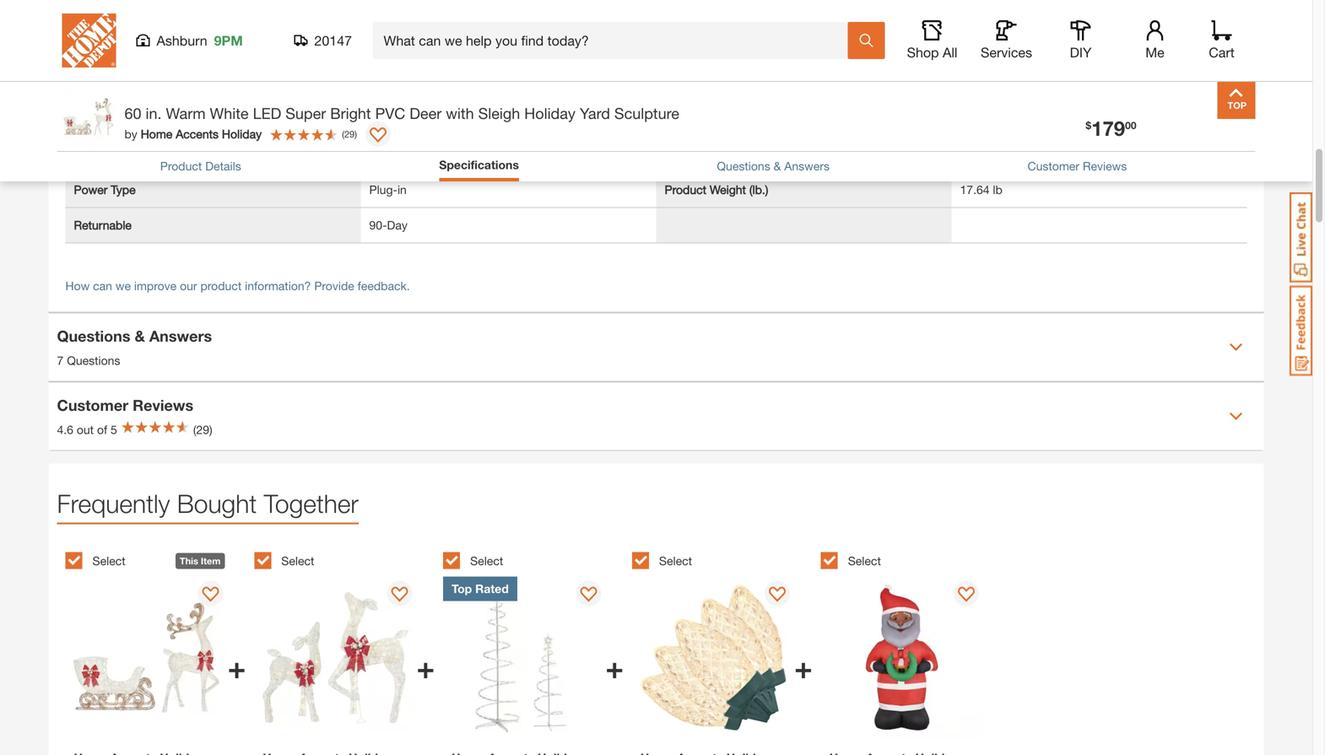 Task type: describe. For each thing, give the bounding box(es) containing it.
frequently
[[57, 489, 170, 519]]

)
[[355, 129, 357, 140]]

questions & answers
[[717, 159, 830, 173]]

diy button
[[1054, 20, 1108, 61]]

lights
[[403, 112, 435, 126]]

plug-
[[369, 183, 398, 197]]

provide
[[314, 279, 354, 293]]

4.6 out of 5
[[57, 423, 117, 437]]

20147 button
[[294, 32, 353, 49]]

indoor,
[[961, 76, 997, 90]]

0 vertical spatial customer
[[1028, 159, 1080, 173]]

product image image
[[61, 90, 116, 144]]

me
[[1146, 44, 1165, 60]]

our
[[180, 279, 197, 293]]

1 / 5 group
[[65, 543, 246, 756]]

+ for '2 / 5' group
[[417, 649, 435, 686]]

0 vertical spatial holiday
[[525, 104, 576, 122]]

answers for questions & answers 7 questions
[[149, 327, 212, 345]]

100l warm white faceted christmas c9 led string lights image
[[632, 577, 795, 739]]

rated
[[476, 582, 509, 596]]

caret image
[[1230, 341, 1243, 354]]

0 vertical spatial super
[[416, 41, 447, 55]]

item
[[201, 556, 221, 567]]

by
[[125, 127, 137, 141]]

sleigh
[[478, 104, 520, 122]]

lighted,
[[369, 41, 412, 55]]

how
[[65, 279, 90, 293]]

light for light bulb color
[[74, 112, 100, 126]]

select for '2 / 5' group
[[281, 555, 315, 568]]

returnable
[[74, 218, 132, 232]]

together
[[264, 489, 359, 519]]

select for 4 / 5 group
[[659, 555, 693, 568]]

lighted, super bright
[[369, 41, 482, 55]]

bulbs,
[[400, 76, 434, 90]]

( 29 )
[[342, 129, 357, 140]]

bought
[[177, 489, 257, 519]]

how can we improve our product information? provide feedback. link
[[65, 279, 410, 293]]

display image
[[391, 587, 408, 604]]

improve
[[134, 279, 177, 293]]

the home depot logo image
[[62, 14, 116, 68]]

1 vertical spatial holiday
[[222, 127, 262, 141]]

(29)
[[193, 423, 213, 437]]

$ 179 00
[[1086, 116, 1137, 140]]

material
[[665, 147, 707, 161]]

$
[[1086, 119, 1092, 131]]

3 / 5 group
[[443, 543, 624, 756]]

1 vertical spatial sculpture
[[615, 104, 680, 122]]

services
[[981, 44, 1033, 60]]

white lights
[[369, 112, 435, 126]]

temperature
[[695, 112, 760, 126]]

features
[[74, 41, 120, 55]]

0 horizontal spatial white
[[210, 104, 249, 122]]

answers for questions & answers
[[785, 159, 830, 173]]

179
[[1092, 116, 1126, 140]]

6.5 ft. h x 3 ft. w airblown african american santa christmas inflatable with led lights image
[[821, 577, 984, 739]]

0 horizontal spatial bright
[[330, 104, 371, 122]]

light for light type
[[74, 147, 100, 161]]

4.6
[[57, 423, 73, 437]]

0 vertical spatial customer reviews
[[1028, 159, 1128, 173]]

light type
[[74, 147, 128, 161]]

display image inside the 1 / 5 group
[[202, 587, 219, 604]]

product for product details
[[160, 159, 202, 173]]

details
[[205, 159, 241, 173]]

60
[[125, 104, 141, 122]]

questions for questions & answers
[[717, 159, 771, 173]]

questions & answers 7 questions
[[57, 327, 212, 368]]

deer
[[410, 104, 442, 122]]

indoor, outdoor
[[961, 76, 1044, 90]]

fuses,
[[437, 76, 472, 90]]

can
[[93, 279, 112, 293]]

5 / 5 group
[[821, 543, 1002, 756]]

color
[[131, 112, 160, 126]]

1 horizontal spatial pvc
[[961, 147, 984, 161]]

(lb.)
[[750, 183, 769, 197]]

product details
[[160, 159, 241, 173]]

shop all
[[907, 44, 958, 60]]

outdoor
[[1000, 76, 1044, 90]]

select for the 1 / 5 group
[[92, 555, 126, 568]]

1 horizontal spatial white
[[369, 112, 400, 126]]

9pm
[[214, 33, 243, 49]]

1 vertical spatial reviews
[[133, 396, 193, 414]]

specifications
[[439, 158, 519, 172]]

shop all button
[[906, 20, 960, 61]]

indoor/outdoor
[[665, 76, 747, 90]]

product weight (lb.)
[[665, 183, 769, 197]]

included
[[74, 76, 119, 90]]

caret image
[[1230, 410, 1243, 423]]

top rated
[[452, 582, 509, 596]]

information?
[[245, 279, 311, 293]]

christmas theme
[[74, 5, 167, 19]]

live chat image
[[1290, 193, 1313, 283]]

00
[[1126, 119, 1137, 131]]

warm
[[166, 104, 206, 122]]

1 vertical spatial customer
[[57, 396, 128, 414]]

feedback.
[[358, 279, 410, 293]]

2 / 5 group
[[254, 543, 435, 756]]

& for questions & answers
[[774, 159, 781, 173]]

select for 3 / 5 group
[[470, 555, 504, 568]]

in
[[398, 183, 407, 197]]

17.64 lb
[[961, 183, 1003, 197]]



Task type: locate. For each thing, give the bounding box(es) containing it.
power type
[[74, 183, 136, 197]]

top button
[[1218, 81, 1256, 119]]

pvc up the 17.64 at the right of the page
[[961, 147, 984, 161]]

sculpture up outdoor
[[988, 41, 1038, 55]]

1 vertical spatial customer reviews
[[57, 396, 193, 414]]

1 vertical spatial led
[[369, 147, 392, 161]]

1 vertical spatial product
[[665, 183, 707, 197]]

36 in. warm white led super bright doe and 28 in. fawn holiday yard decoration image
[[254, 577, 417, 739]]

5
[[111, 423, 117, 437]]

white
[[210, 104, 249, 122], [369, 112, 400, 126]]

4 select from the left
[[659, 555, 693, 568]]

led
[[253, 104, 281, 122], [369, 147, 392, 161]]

type for light type
[[103, 147, 128, 161]]

customer reviews button
[[1028, 157, 1128, 175], [1028, 157, 1128, 175]]

2 select from the left
[[281, 555, 315, 568]]

0 horizontal spatial yard
[[580, 104, 610, 122]]

cart link
[[1204, 20, 1241, 61]]

17.64
[[961, 183, 990, 197]]

2 + from the left
[[417, 649, 435, 686]]

+
[[228, 649, 246, 686], [417, 649, 435, 686], [606, 649, 624, 686], [795, 649, 813, 686]]

holiday
[[525, 104, 576, 122], [222, 127, 262, 141]]

0 horizontal spatial answers
[[149, 327, 212, 345]]

home
[[141, 127, 173, 141]]

day
[[387, 218, 408, 232]]

light bulb color
[[74, 112, 160, 126]]

customer reviews down $
[[1028, 159, 1128, 173]]

select inside 3 / 5 group
[[470, 555, 504, 568]]

1 vertical spatial bright
[[330, 104, 371, 122]]

1 horizontal spatial reviews
[[1083, 159, 1128, 173]]

led up 'by home accents holiday'
[[253, 104, 281, 122]]

1 horizontal spatial bright
[[450, 41, 482, 55]]

1 horizontal spatial &
[[774, 159, 781, 173]]

bright up ( 29 )
[[330, 104, 371, 122]]

me button
[[1129, 20, 1183, 61]]

0 vertical spatial answers
[[785, 159, 830, 173]]

select inside the 1 / 5 group
[[92, 555, 126, 568]]

0 horizontal spatial pvc
[[375, 104, 406, 122]]

29
[[344, 129, 355, 140]]

questions up 7
[[57, 327, 130, 345]]

0 vertical spatial questions
[[717, 159, 771, 173]]

4 + from the left
[[795, 649, 813, 686]]

bright up fuses,
[[450, 41, 482, 55]]

how can we improve our product information? provide feedback.
[[65, 279, 410, 293]]

0 vertical spatial sculpture
[[988, 41, 1038, 55]]

questions for questions & answers 7 questions
[[57, 327, 130, 345]]

1 vertical spatial super
[[286, 104, 326, 122]]

light temperature
[[665, 112, 760, 126]]

holiday up details
[[222, 127, 262, 141]]

in.
[[146, 104, 162, 122]]

90-
[[369, 218, 387, 232]]

0 horizontal spatial sculpture
[[615, 104, 680, 122]]

questions
[[717, 159, 771, 173], [57, 327, 130, 345], [67, 354, 120, 368]]

0 horizontal spatial reviews
[[133, 396, 193, 414]]

answers inside questions & answers 7 questions
[[149, 327, 212, 345]]

questions & answers button
[[717, 157, 830, 175], [717, 157, 830, 175]]

product down 'by home accents holiday'
[[160, 159, 202, 173]]

+ inside 3 / 5 group
[[606, 649, 624, 686]]

1 horizontal spatial customer reviews
[[1028, 159, 1128, 173]]

we
[[116, 279, 131, 293]]

power
[[74, 183, 108, 197]]

type down by
[[103, 147, 128, 161]]

shop
[[907, 44, 939, 60]]

1 horizontal spatial holiday
[[525, 104, 576, 122]]

1 vertical spatial questions
[[57, 327, 130, 345]]

light up material
[[665, 112, 691, 126]]

1 horizontal spatial customer
[[1028, 159, 1080, 173]]

1 horizontal spatial sculpture
[[988, 41, 1038, 55]]

pvc
[[375, 104, 406, 122], [961, 147, 984, 161]]

product for product weight (lb.)
[[665, 183, 707, 197]]

feedback link image
[[1290, 285, 1313, 377]]

yard sculpture
[[961, 41, 1038, 55]]

1 + from the left
[[228, 649, 246, 686]]

select inside '5 / 5' group
[[848, 555, 881, 568]]

& inside questions & answers 7 questions
[[135, 327, 145, 345]]

select for '5 / 5' group
[[848, 555, 881, 568]]

4 / 5 group
[[632, 543, 813, 756]]

questions up the (lb.)
[[717, 159, 771, 173]]

0 vertical spatial led
[[253, 104, 281, 122]]

1 horizontal spatial answers
[[785, 159, 830, 173]]

3 select from the left
[[470, 555, 504, 568]]

3 + from the left
[[606, 649, 624, 686]]

reviews up (29)
[[133, 396, 193, 414]]

white up accents
[[210, 104, 249, 122]]

1 vertical spatial answers
[[149, 327, 212, 345]]

(
[[342, 129, 344, 140]]

yard down what can we help you find today? search box
[[580, 104, 610, 122]]

type right power
[[111, 183, 136, 197]]

yard
[[961, 41, 984, 55], [580, 104, 610, 122]]

customer reviews up 5
[[57, 396, 193, 414]]

0 vertical spatial pvc
[[375, 104, 406, 122]]

1 vertical spatial pvc
[[961, 147, 984, 161]]

0 vertical spatial type
[[103, 147, 128, 161]]

type for power type
[[111, 183, 136, 197]]

light up power
[[74, 147, 100, 161]]

type
[[103, 147, 128, 161], [111, 183, 136, 197]]

select inside 4 / 5 group
[[659, 555, 693, 568]]

product
[[160, 159, 202, 173], [665, 183, 707, 197]]

bulb
[[103, 112, 128, 126]]

1 vertical spatial type
[[111, 183, 136, 197]]

0 horizontal spatial led
[[253, 104, 281, 122]]

theme
[[131, 5, 167, 19]]

weight
[[710, 183, 746, 197]]

90-day
[[369, 218, 408, 232]]

questions right 7
[[67, 354, 120, 368]]

20147
[[315, 33, 352, 49]]

led up plug-
[[369, 147, 392, 161]]

ashburn
[[157, 33, 207, 49]]

display image
[[370, 128, 387, 144], [202, 587, 219, 604], [580, 587, 597, 604], [769, 587, 786, 604], [958, 587, 975, 604]]

accents
[[176, 127, 219, 141]]

60 in. warm white led super bright pvc deer with sleigh holiday yard sculpture
[[125, 104, 680, 122]]

top
[[452, 582, 472, 596]]

stake/stand
[[475, 76, 539, 90]]

ashburn 9pm
[[157, 33, 243, 49]]

all
[[943, 44, 958, 60]]

yard right all on the top of the page
[[961, 41, 984, 55]]

product down material
[[665, 183, 707, 197]]

1 horizontal spatial super
[[416, 41, 447, 55]]

0 horizontal spatial super
[[286, 104, 326, 122]]

lb
[[993, 183, 1003, 197]]

+ for 4 / 5 group
[[795, 649, 813, 686]]

+ for 3 / 5 group
[[606, 649, 624, 686]]

+ inside the 1 / 5 group
[[228, 649, 246, 686]]

included items
[[74, 76, 152, 90]]

light left bulb
[[74, 112, 100, 126]]

5 select from the left
[[848, 555, 881, 568]]

white left lights
[[369, 112, 400, 126]]

1 vertical spatial yard
[[580, 104, 610, 122]]

customer reviews
[[1028, 159, 1128, 173], [57, 396, 193, 414]]

0 horizontal spatial customer reviews
[[57, 396, 193, 414]]

cart
[[1209, 44, 1235, 60]]

sculpture
[[988, 41, 1038, 55], [615, 104, 680, 122]]

0 vertical spatial bright
[[450, 41, 482, 55]]

& for questions & answers 7 questions
[[135, 327, 145, 345]]

1 horizontal spatial yard
[[961, 41, 984, 55]]

services button
[[980, 20, 1034, 61]]

by home accents holiday
[[125, 127, 262, 141]]

frequently bought together
[[57, 489, 359, 519]]

reviews down 179
[[1083, 159, 1128, 173]]

2-piece warm white led spiral trees holiday yard decoration image
[[443, 577, 606, 739]]

specifications button
[[439, 156, 519, 177], [439, 156, 519, 174]]

0 horizontal spatial product
[[160, 159, 202, 173]]

+ inside '2 / 5' group
[[417, 649, 435, 686]]

7
[[57, 354, 64, 368]]

bright
[[450, 41, 482, 55], [330, 104, 371, 122]]

answers
[[785, 159, 830, 173], [149, 327, 212, 345]]

select
[[92, 555, 126, 568], [281, 555, 315, 568], [470, 555, 504, 568], [659, 555, 693, 568], [848, 555, 881, 568]]

0 horizontal spatial &
[[135, 327, 145, 345]]

with
[[446, 104, 474, 122]]

0 vertical spatial product
[[160, 159, 202, 173]]

this item
[[180, 556, 221, 567]]

plug-in
[[369, 183, 407, 197]]

pvc down extra
[[375, 104, 406, 122]]

super up bulbs,
[[416, 41, 447, 55]]

1 vertical spatial &
[[135, 327, 145, 345]]

items
[[123, 76, 152, 90]]

2 vertical spatial questions
[[67, 354, 120, 368]]

product details button
[[160, 157, 241, 175], [160, 157, 241, 175]]

1 horizontal spatial product
[[665, 183, 707, 197]]

holiday right sleigh
[[525, 104, 576, 122]]

extra bulbs, fuses, stake/stand
[[369, 76, 539, 90]]

extra
[[369, 76, 397, 90]]

diy
[[1070, 44, 1092, 60]]

light for light temperature
[[665, 112, 691, 126]]

0 vertical spatial reviews
[[1083, 159, 1128, 173]]

0 horizontal spatial holiday
[[222, 127, 262, 141]]

super down '20147' button
[[286, 104, 326, 122]]

What can we help you find today? search field
[[384, 23, 847, 58]]

select inside '2 / 5' group
[[281, 555, 315, 568]]

0 vertical spatial yard
[[961, 41, 984, 55]]

of
[[97, 423, 107, 437]]

product
[[201, 279, 242, 293]]

out
[[77, 423, 94, 437]]

0 vertical spatial &
[[774, 159, 781, 173]]

1 select from the left
[[92, 555, 126, 568]]

sculpture up material
[[615, 104, 680, 122]]

+ inside 4 / 5 group
[[795, 649, 813, 686]]

0 horizontal spatial customer
[[57, 396, 128, 414]]

reviews
[[1083, 159, 1128, 173], [133, 396, 193, 414]]

1 horizontal spatial led
[[369, 147, 392, 161]]



Task type: vqa. For each thing, say whether or not it's contained in the screenshot.
9 inside 1 / 5 group
no



